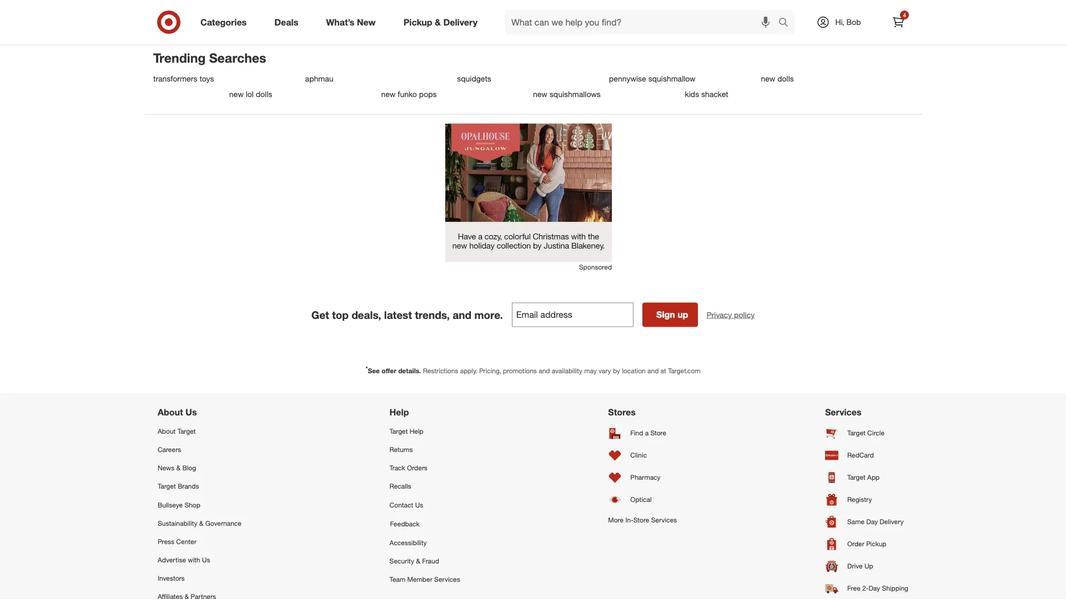 Task type: locate. For each thing, give the bounding box(es) containing it.
availability
[[552, 367, 582, 375]]

services inside more in-store services link
[[651, 516, 677, 525]]

target left circle
[[847, 429, 865, 438]]

us
[[185, 407, 197, 418], [415, 501, 423, 509], [202, 556, 210, 565]]

0 horizontal spatial store
[[633, 516, 649, 525]]

promotions
[[503, 367, 537, 375]]

store for a
[[650, 429, 666, 438]]

pickup & delivery link
[[394, 10, 491, 34]]

gift
[[794, 8, 807, 19]]

services down 'optical' link
[[651, 516, 677, 525]]

kids shacket
[[685, 89, 728, 99]]

us for contact us
[[415, 501, 423, 509]]

0 vertical spatial about
[[158, 407, 183, 418]]

2 about from the top
[[158, 427, 176, 436]]

investors
[[158, 575, 185, 583]]

services inside team member services link
[[434, 576, 460, 584]]

1 horizontal spatial delivery
[[880, 518, 904, 526]]

sign
[[656, 310, 675, 320]]

us up about target 'link'
[[185, 407, 197, 418]]

1 horizontal spatial help
[[410, 427, 423, 436]]

the right of at top right
[[748, 8, 761, 19]]

help up returns link
[[410, 427, 423, 436]]

0 vertical spatial store
[[650, 429, 666, 438]]

same day delivery
[[847, 518, 904, 526]]

up inside wrap up the magic of the perfect gift at the right price.
[[683, 8, 694, 19]]

store down 'optical' link
[[633, 516, 649, 525]]

& inside 'link'
[[176, 464, 180, 473]]

clinic link
[[608, 445, 677, 467]]

up inside light up celebrations with themed decor, tableware & more.
[[457, 8, 467, 19]]

sustainability
[[158, 519, 197, 528]]

0 vertical spatial delivery
[[443, 17, 478, 28]]

target brands link
[[158, 478, 241, 496]]

with inside light up celebrations with themed decor, tableware & more.
[[521, 8, 537, 19]]

1 vertical spatial pickup
[[866, 540, 886, 549]]

1 the from the left
[[328, 8, 340, 19]]

0 vertical spatial dolls
[[777, 74, 794, 84]]

0 horizontal spatial services
[[434, 576, 460, 584]]

target up returns
[[390, 427, 408, 436]]

0 vertical spatial more.
[[484, 19, 506, 30]]

by
[[613, 367, 620, 375]]

target for target circle
[[847, 429, 865, 438]]

advertisement region
[[445, 124, 612, 262]]

new up the kids shacket link
[[761, 74, 775, 84]]

policy
[[734, 310, 755, 320]]

with down 'press center' link
[[188, 556, 200, 565]]

decor,
[[572, 8, 597, 19]]

0 vertical spatial day
[[866, 518, 878, 526]]

target circle link
[[825, 422, 908, 445]]

1 horizontal spatial services
[[651, 516, 677, 525]]

delivery for same day delivery
[[880, 518, 904, 526]]

toys
[[200, 74, 214, 84]]

track orders link
[[390, 459, 460, 478]]

up right wrap
[[683, 8, 694, 19]]

new lol dolls link
[[229, 89, 374, 99]]

news
[[158, 464, 174, 473]]

and right trends,
[[453, 309, 471, 321]]

and right location
[[647, 367, 659, 375]]

4 link
[[886, 10, 911, 34]]

at left target.com
[[660, 367, 666, 375]]

transformers toys link
[[153, 74, 298, 84]]

day
[[866, 518, 878, 526], [869, 585, 880, 593]]

registry
[[847, 496, 872, 504]]

pennywise squishmallow
[[609, 74, 696, 84]]

about up about target
[[158, 407, 183, 418]]

4 the from the left
[[820, 8, 832, 19]]

2 vertical spatial services
[[434, 576, 460, 584]]

spirit.
[[374, 8, 395, 19]]

about target
[[158, 427, 196, 436]]

us down 'press center' link
[[202, 556, 210, 565]]

0 vertical spatial us
[[185, 407, 197, 418]]

1 vertical spatial about
[[158, 427, 176, 436]]

themed
[[539, 8, 570, 19]]

wrap up the magic of the perfect gift at the right price. link
[[651, 0, 866, 41]]

member
[[407, 576, 432, 584]]

the left magic
[[696, 8, 709, 19]]

location
[[622, 367, 646, 375]]

0 horizontal spatial at
[[660, 367, 666, 375]]

1 vertical spatial dolls
[[256, 89, 272, 99]]

target down news at the left bottom of page
[[158, 483, 176, 491]]

offer
[[382, 367, 396, 375]]

2 horizontal spatial and
[[647, 367, 659, 375]]

with left themed
[[521, 8, 537, 19]]

the right in
[[328, 8, 340, 19]]

& for news & blog
[[176, 464, 180, 473]]

target
[[177, 427, 196, 436], [390, 427, 408, 436], [847, 429, 865, 438], [847, 474, 865, 482], [158, 483, 176, 491]]

restrictions
[[423, 367, 458, 375]]

& left fraud
[[416, 557, 420, 566]]

0 vertical spatial at
[[809, 8, 817, 19]]

at inside wrap up the magic of the perfect gift at the right price.
[[809, 8, 817, 19]]

about inside 'link'
[[158, 427, 176, 436]]

2-
[[862, 585, 869, 593]]

and left the availability
[[539, 367, 550, 375]]

& down the bullseye shop link
[[199, 519, 203, 528]]

1 horizontal spatial at
[[809, 8, 817, 19]]

& right spirit.
[[435, 17, 441, 28]]

store for in-
[[633, 516, 649, 525]]

1 vertical spatial at
[[660, 367, 666, 375]]

1 horizontal spatial store
[[650, 429, 666, 438]]

dolls up the kids shacket link
[[777, 74, 794, 84]]

the
[[328, 8, 340, 19], [696, 8, 709, 19], [748, 8, 761, 19], [820, 8, 832, 19]]

team
[[390, 576, 405, 584]]

new left lol
[[229, 89, 244, 99]]

target app link
[[825, 467, 908, 489]]

at
[[809, 8, 817, 19], [660, 367, 666, 375]]

store inside more in-store services link
[[633, 516, 649, 525]]

& left blog
[[176, 464, 180, 473]]

delivery
[[443, 17, 478, 28], [880, 518, 904, 526]]

apply.
[[460, 367, 477, 375]]

None text field
[[512, 303, 633, 327]]

categories
[[200, 17, 247, 28]]

1 vertical spatial services
[[651, 516, 677, 525]]

0 vertical spatial with
[[521, 8, 537, 19]]

about for about target
[[158, 427, 176, 436]]

store inside find a store link
[[650, 429, 666, 438]]

track orders
[[390, 464, 427, 473]]

more in-store services link
[[608, 511, 677, 530]]

day right the free at the right bottom
[[869, 585, 880, 593]]

advertise
[[158, 556, 186, 565]]

*
[[366, 365, 368, 372]]

brands
[[178, 483, 199, 491]]

help up "target help"
[[390, 407, 409, 418]]

1 vertical spatial help
[[410, 427, 423, 436]]

1 about from the top
[[158, 407, 183, 418]]

help
[[390, 407, 409, 418], [410, 427, 423, 436]]

1 vertical spatial with
[[188, 556, 200, 565]]

pickup right order
[[866, 540, 886, 549]]

target left app
[[847, 474, 865, 482]]

delivery for pickup & delivery
[[443, 17, 478, 28]]

sponsored
[[579, 263, 612, 271]]

a
[[645, 429, 649, 438]]

in
[[318, 8, 325, 19]]

same
[[847, 518, 864, 526]]

us inside "contact us" link
[[415, 501, 423, 509]]

find a store link
[[608, 422, 677, 445]]

pickup & delivery
[[403, 17, 478, 28]]

more. inside light up celebrations with themed decor, tableware & more.
[[484, 19, 506, 30]]

2 vertical spatial us
[[202, 556, 210, 565]]

new down aphmau link
[[381, 89, 396, 99]]

1 vertical spatial day
[[869, 585, 880, 593]]

us inside advertise with us link
[[202, 556, 210, 565]]

trending
[[153, 50, 206, 65]]

services up target circle
[[825, 407, 861, 418]]

redcard link
[[825, 445, 908, 467]]

0 horizontal spatial us
[[185, 407, 197, 418]]

redcard
[[847, 452, 874, 460]]

0 horizontal spatial delivery
[[443, 17, 478, 28]]

0 horizontal spatial pickup
[[403, 17, 432, 28]]

deals
[[274, 17, 298, 28]]

about for about us
[[158, 407, 183, 418]]

sign up
[[656, 310, 688, 320]]

2 horizontal spatial services
[[825, 407, 861, 418]]

day right same
[[866, 518, 878, 526]]

us right contact
[[415, 501, 423, 509]]

contact
[[390, 501, 413, 509]]

new
[[761, 74, 775, 84], [229, 89, 244, 99], [381, 89, 396, 99], [533, 89, 547, 99]]

at right gift
[[809, 8, 817, 19]]

up for the
[[683, 8, 694, 19]]

1 vertical spatial delivery
[[880, 518, 904, 526]]

target inside 'link'
[[177, 427, 196, 436]]

contact us link
[[390, 496, 460, 514]]

1 horizontal spatial with
[[521, 8, 537, 19]]

target.com
[[668, 367, 700, 375]]

0 vertical spatial help
[[390, 407, 409, 418]]

& for pickup & delivery
[[435, 17, 441, 28]]

hi,
[[835, 17, 844, 27]]

target for target brands
[[158, 483, 176, 491]]

store right a
[[650, 429, 666, 438]]

services down fraud
[[434, 576, 460, 584]]

price.
[[660, 19, 682, 30]]

1 vertical spatial us
[[415, 501, 423, 509]]

2 horizontal spatial us
[[415, 501, 423, 509]]

up up tableware
[[457, 8, 467, 19]]

store
[[650, 429, 666, 438], [633, 516, 649, 525]]

dolls right lol
[[256, 89, 272, 99]]

& down celebrations at the left top
[[476, 19, 481, 30]]

up right sign
[[677, 310, 688, 320]]

1 horizontal spatial us
[[202, 556, 210, 565]]

advertise with us link
[[158, 551, 241, 570]]

new
[[357, 17, 376, 28]]

1 vertical spatial store
[[633, 516, 649, 525]]

target for target help
[[390, 427, 408, 436]]

drive up link
[[825, 556, 908, 578]]

target down about us
[[177, 427, 196, 436]]

1 horizontal spatial dolls
[[777, 74, 794, 84]]

the left the hi,
[[820, 8, 832, 19]]

pickup left light
[[403, 17, 432, 28]]

what's new
[[326, 17, 376, 28]]

pennywise
[[609, 74, 646, 84]]

registry link
[[825, 489, 908, 511]]

what's
[[326, 17, 354, 28]]

new down the squidgets link
[[533, 89, 547, 99]]

light up celebrations with themed decor, tableware & more.
[[435, 8, 597, 30]]

about up careers on the left
[[158, 427, 176, 436]]

shop
[[185, 501, 200, 509]]



Task type: vqa. For each thing, say whether or not it's contained in the screenshot.
Trends associated with Fresh
no



Task type: describe. For each thing, give the bounding box(es) containing it.
0 horizontal spatial dolls
[[256, 89, 272, 99]]

0 horizontal spatial and
[[453, 309, 471, 321]]

up inside button
[[677, 310, 688, 320]]

details.
[[398, 367, 421, 375]]

target help link
[[390, 422, 460, 441]]

wrap
[[660, 8, 681, 19]]

recalls link
[[390, 478, 460, 496]]

privacy policy link
[[707, 310, 755, 321]]

deals link
[[265, 10, 312, 34]]

aphmau link
[[305, 74, 450, 84]]

0 vertical spatial pickup
[[403, 17, 432, 28]]

1 horizontal spatial pickup
[[866, 540, 886, 549]]

kids
[[685, 89, 699, 99]]

orders
[[407, 464, 427, 473]]

hi, bob
[[835, 17, 861, 27]]

2 the from the left
[[696, 8, 709, 19]]

same day delivery link
[[825, 511, 908, 533]]

target circle
[[847, 429, 884, 438]]

in-
[[625, 516, 633, 525]]

new for new squishmallows
[[533, 89, 547, 99]]

free 2-day shipping
[[847, 585, 908, 593]]

light up celebrations with themed decor, tableware & more. link
[[426, 0, 640, 41]]

news & blog link
[[158, 459, 241, 478]]

holiday
[[343, 8, 371, 19]]

to
[[293, 8, 301, 19]]

squishmallows
[[550, 89, 601, 99]]

searches
[[209, 50, 266, 65]]

find a store
[[630, 429, 666, 438]]

deals,
[[352, 309, 381, 321]]

bullseye shop link
[[158, 496, 241, 514]]

0 horizontal spatial with
[[188, 556, 200, 565]]

right
[[835, 8, 852, 19]]

center
[[176, 538, 196, 546]]

celebrations
[[469, 8, 518, 19]]

see
[[368, 367, 380, 375]]

feedback button
[[390, 514, 460, 534]]

new for new dolls new lol dolls
[[761, 74, 775, 84]]

app
[[867, 474, 880, 482]]

get
[[311, 309, 329, 321]]

& inside light up celebrations with themed decor, tableware & more.
[[476, 19, 481, 30]]

news & blog
[[158, 464, 196, 473]]

advertise with us
[[158, 556, 210, 565]]

squidgets
[[457, 74, 491, 84]]

lol
[[246, 89, 254, 99]]

perfect
[[763, 8, 792, 19]]

search button
[[773, 10, 800, 37]]

find
[[630, 429, 643, 438]]

us for about us
[[185, 407, 197, 418]]

squishmallow
[[648, 74, 696, 84]]

returns
[[390, 446, 413, 454]]

1 horizontal spatial and
[[539, 367, 550, 375]]

kids shacket link
[[685, 89, 830, 99]]

top
[[332, 309, 349, 321]]

investors link
[[158, 570, 241, 588]]

free 2-day shipping link
[[825, 578, 908, 600]]

feedback
[[390, 520, 420, 528]]

order pickup link
[[825, 533, 908, 556]]

3 the from the left
[[748, 8, 761, 19]]

security & fraud link
[[390, 552, 460, 571]]

target app
[[847, 474, 880, 482]]

sign up button
[[642, 303, 698, 327]]

magic
[[711, 8, 735, 19]]

everything you need to get in the holiday spirit.
[[209, 8, 395, 19]]

careers link
[[158, 441, 241, 459]]

get
[[303, 8, 316, 19]]

team member services
[[390, 576, 460, 584]]

4
[[903, 11, 906, 18]]

new funko pops link
[[381, 89, 526, 99]]

funko
[[398, 89, 417, 99]]

What can we help you find? suggestions appear below search field
[[505, 10, 781, 34]]

bullseye
[[158, 501, 183, 509]]

careers
[[158, 446, 181, 454]]

pennywise squishmallow link
[[609, 74, 754, 84]]

1 vertical spatial more.
[[474, 309, 503, 321]]

new for new funko pops
[[381, 89, 396, 99]]

& for security & fraud
[[416, 557, 420, 566]]

sustainability & governance
[[158, 519, 241, 528]]

accessibility
[[390, 539, 427, 547]]

everything you need to get in the holiday spirit. link
[[200, 0, 415, 30]]

up for celebrations
[[457, 8, 467, 19]]

trending searches
[[153, 50, 266, 65]]

press
[[158, 538, 174, 546]]

& for sustainability & governance
[[199, 519, 203, 528]]

pricing,
[[479, 367, 501, 375]]

0 vertical spatial services
[[825, 407, 861, 418]]

returns link
[[390, 441, 460, 459]]

privacy
[[707, 310, 732, 320]]

drive
[[847, 563, 863, 571]]

0 horizontal spatial help
[[390, 407, 409, 418]]

get top deals, latest trends, and more.
[[311, 309, 503, 321]]

latest
[[384, 309, 412, 321]]

pops
[[419, 89, 437, 99]]

blog
[[182, 464, 196, 473]]

at inside * see offer details. restrictions apply. pricing, promotions and availability may vary by location and at target.com
[[660, 367, 666, 375]]

about target link
[[158, 422, 241, 441]]

transformers toys
[[153, 74, 214, 84]]

free
[[847, 585, 860, 593]]

target help
[[390, 427, 423, 436]]

optical
[[630, 496, 652, 504]]

target for target app
[[847, 474, 865, 482]]

aphmau
[[305, 74, 333, 84]]

bob
[[846, 17, 861, 27]]



